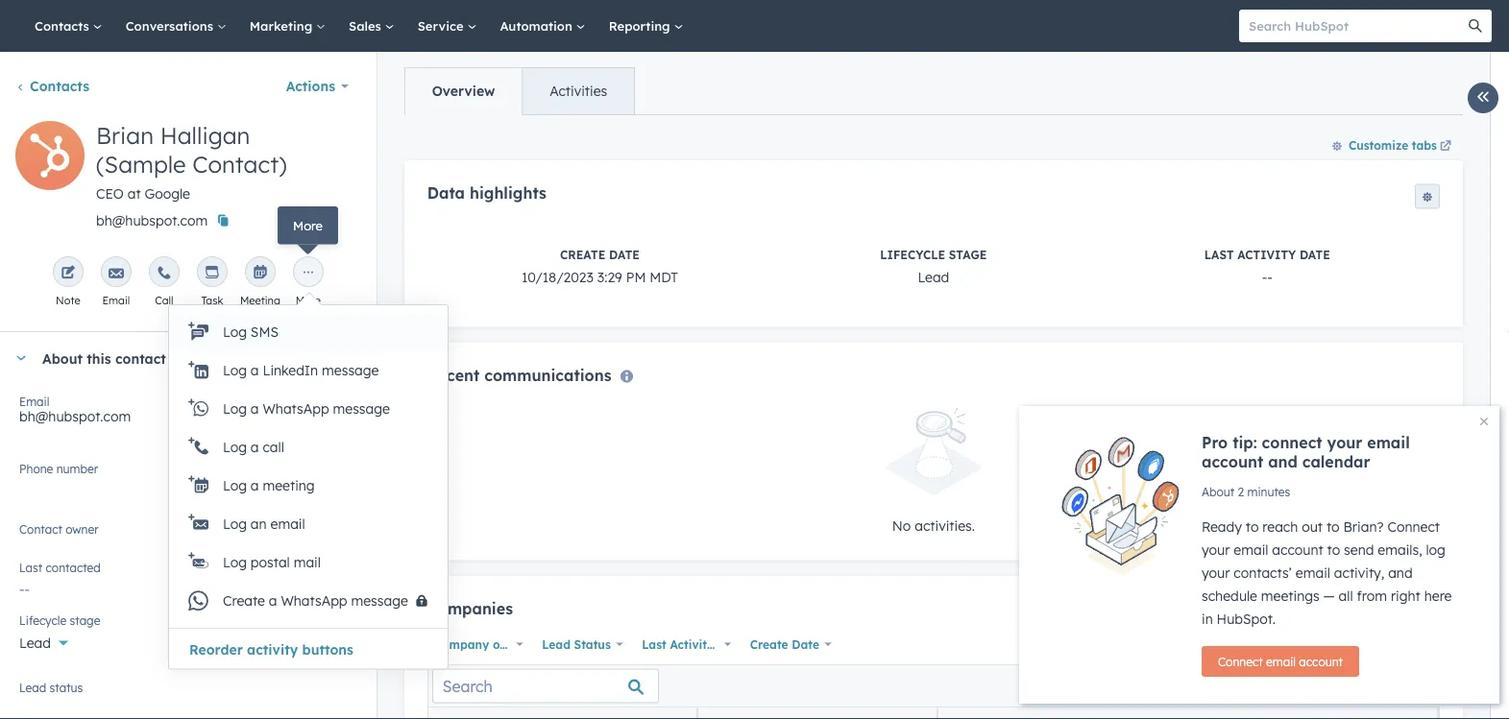 Task type: describe. For each thing, give the bounding box(es) containing it.
task
[[201, 294, 223, 307]]

message for log a linkedin message
[[322, 362, 379, 379]]

right
[[1391, 588, 1421, 605]]

status
[[574, 638, 611, 652]]

last activity date
[[642, 638, 745, 652]]

service link
[[406, 0, 488, 52]]

companies
[[427, 599, 513, 618]]

message for log a whatsapp message
[[333, 401, 390, 417]]

email down hubspot.
[[1266, 655, 1296, 669]]

log for log a meeting
[[223, 477, 247, 494]]

data
[[427, 183, 465, 203]]

log postal mail
[[223, 554, 321, 571]]

no owner button
[[19, 519, 357, 550]]

log for log a linkedin message
[[223, 362, 247, 379]]

log postal mail button
[[169, 544, 448, 582]]

owner for contact owner no owner
[[66, 522, 99, 537]]

activity,
[[1334, 565, 1385, 582]]

navigation containing overview
[[404, 67, 635, 115]]

0 vertical spatial bh@hubspot.com
[[96, 212, 208, 229]]

activity for last activity date --
[[1238, 247, 1296, 262]]

a for log a meeting
[[251, 477, 259, 494]]

conversations link
[[114, 0, 238, 52]]

connect
[[1262, 433, 1323, 452]]

tip:
[[1233, 433, 1257, 452]]

last contacted
[[19, 561, 101, 575]]

reporting
[[609, 18, 674, 34]]

activity for last activity date
[[670, 638, 714, 652]]

create date button
[[743, 632, 836, 657]]

phone
[[19, 462, 53, 476]]

account inside pro tip: connect your email account and calendar
[[1202, 452, 1264, 472]]

Phone number text field
[[19, 458, 357, 497]]

menu containing log sms
[[169, 313, 448, 661]]

this
[[87, 350, 111, 367]]

about this contact
[[42, 350, 166, 367]]

contact
[[115, 350, 166, 367]]

10/18/2023
[[522, 268, 594, 285]]

date inside 'popup button'
[[792, 638, 819, 652]]

to right the out
[[1327, 519, 1340, 536]]

calendar
[[1302, 452, 1370, 472]]

brian halligan (sample contact) ceo at google
[[96, 121, 287, 202]]

activities
[[550, 83, 607, 99]]

date inside create date 10/18/2023 3:29 pm mdt
[[609, 247, 640, 262]]

log a call
[[223, 439, 284, 456]]

linkedin
[[263, 362, 318, 379]]

3:29
[[597, 268, 622, 285]]

last activity date --
[[1204, 247, 1330, 285]]

whatsapp for create
[[281, 593, 347, 610]]

add
[[1369, 605, 1391, 619]]

Search search field
[[432, 669, 659, 704]]

create a whatsapp message
[[223, 593, 408, 610]]

account inside button
[[1299, 655, 1343, 669]]

overview button
[[405, 68, 522, 114]]

0 vertical spatial contacts
[[35, 18, 93, 34]]

contact
[[19, 522, 62, 537]]

note
[[56, 294, 80, 307]]

google
[[145, 185, 190, 202]]

email for email
[[102, 294, 130, 307]]

lifecycle stage
[[19, 613, 100, 628]]

log a call button
[[169, 428, 448, 467]]

create for 10/18/2023
[[560, 247, 606, 262]]

stage
[[70, 613, 100, 628]]

email right an
[[270, 516, 305, 533]]

lead button
[[19, 624, 357, 656]]

lead for lead status
[[542, 638, 571, 652]]

log a meeting
[[223, 477, 315, 494]]

0 vertical spatial contacts link
[[23, 0, 114, 52]]

contacted
[[46, 561, 101, 575]]

no activities.
[[892, 517, 975, 534]]

call
[[263, 439, 284, 456]]

automation link
[[488, 0, 597, 52]]

mdt
[[650, 268, 678, 285]]

log sms
[[223, 324, 279, 341]]

number
[[56, 462, 98, 476]]

reach
[[1263, 519, 1298, 536]]

log sms button
[[169, 313, 448, 352]]

marketing link
[[238, 0, 337, 52]]

about 2 minutes
[[1202, 485, 1291, 499]]

your inside pro tip: connect your email account and calendar
[[1327, 433, 1363, 452]]

create for whatsapp
[[223, 593, 265, 610]]

task image
[[205, 266, 220, 281]]

1 vertical spatial bh@hubspot.com
[[19, 408, 131, 425]]

no inside alert
[[892, 517, 911, 534]]

lead status
[[19, 681, 83, 695]]

sms
[[251, 324, 279, 341]]

reporting link
[[597, 0, 695, 52]]

1 vertical spatial contacts link
[[15, 78, 89, 95]]

contact)
[[192, 150, 287, 179]]

reorder activity buttons button
[[177, 638, 366, 661]]

communications
[[484, 365, 612, 385]]

mail
[[294, 554, 321, 571]]

pro
[[1202, 433, 1228, 452]]

Search HubSpot search field
[[1239, 10, 1475, 42]]

1 vertical spatial more
[[296, 294, 321, 307]]

meeting image
[[253, 266, 268, 281]]

more tooltip
[[278, 207, 337, 244]]

call image
[[156, 266, 172, 281]]

company owner button
[[427, 632, 528, 657]]

a for log a call
[[251, 439, 259, 456]]

connect inside button
[[1218, 655, 1263, 669]]

create inside 'popup button'
[[750, 638, 788, 652]]

email up contacts'
[[1234, 542, 1268, 559]]

sales link
[[337, 0, 406, 52]]

contact owner no owner
[[19, 522, 99, 546]]

an
[[251, 516, 267, 533]]

postal
[[251, 554, 290, 571]]

overview
[[432, 83, 495, 99]]

owner for company owner
[[493, 638, 528, 652]]

send
[[1344, 542, 1374, 559]]

to left reach
[[1246, 519, 1259, 536]]

pm
[[626, 268, 646, 285]]



Task type: vqa. For each thing, say whether or not it's contained in the screenshot.
the log inside The Outlook add-in works with Outlook to track email opens, log emails in your CRM, and use templates in your inbox.
no



Task type: locate. For each thing, give the bounding box(es) containing it.
0 horizontal spatial lifecycle
[[19, 613, 66, 628]]

6 log from the top
[[223, 516, 247, 533]]

message down log sms button
[[322, 362, 379, 379]]

call
[[155, 294, 173, 307]]

message
[[322, 362, 379, 379], [333, 401, 390, 417], [351, 593, 408, 610]]

activity
[[1238, 247, 1296, 262], [670, 638, 714, 652]]

ready to reach out to brian? connect your email account to send emails, log your contacts' email activity, and schedule meetings — all from right here in hubspot.
[[1202, 519, 1452, 628]]

1 vertical spatial lifecycle
[[19, 613, 66, 628]]

lead for lead
[[19, 635, 51, 652]]

status
[[50, 681, 83, 695]]

email inside email bh@hubspot.com
[[19, 394, 49, 409]]

activity inside popup button
[[670, 638, 714, 652]]

and
[[1268, 452, 1298, 472], [1388, 565, 1413, 582]]

0 horizontal spatial about
[[42, 350, 83, 367]]

owner up contacted
[[66, 522, 99, 537]]

lifecycle for lifecycle stage lead
[[880, 247, 945, 262]]

1 vertical spatial whatsapp
[[281, 593, 347, 610]]

whatsapp inside button
[[263, 401, 329, 417]]

7 log from the top
[[223, 554, 247, 571]]

message inside button
[[351, 593, 408, 610]]

owner up last contacted
[[42, 529, 80, 546]]

whatsapp for log
[[263, 401, 329, 417]]

last for last contacted
[[19, 561, 42, 575]]

ceo
[[96, 185, 124, 202]]

0 horizontal spatial and
[[1268, 452, 1298, 472]]

0 vertical spatial email
[[102, 294, 130, 307]]

a down "log postal mail"
[[269, 593, 277, 610]]

log inside button
[[223, 401, 247, 417]]

5 log from the top
[[223, 477, 247, 494]]

1 horizontal spatial last
[[642, 638, 666, 652]]

log left the sms
[[223, 324, 247, 341]]

a for create a whatsapp message
[[269, 593, 277, 610]]

and down emails, in the right of the page
[[1388, 565, 1413, 582]]

create inside create date 10/18/2023 3:29 pm mdt
[[560, 247, 606, 262]]

1 vertical spatial message
[[333, 401, 390, 417]]

0 vertical spatial and
[[1268, 452, 1298, 472]]

email down email icon
[[102, 294, 130, 307]]

0 vertical spatial account
[[1202, 452, 1264, 472]]

1 vertical spatial activity
[[670, 638, 714, 652]]

brian
[[96, 121, 154, 150]]

actions
[[286, 78, 335, 95]]

log left the call
[[223, 439, 247, 456]]

about this contact button
[[0, 332, 357, 384]]

1 horizontal spatial lifecycle
[[880, 247, 945, 262]]

message up buttons
[[351, 593, 408, 610]]

email
[[1367, 433, 1410, 452], [270, 516, 305, 533], [1234, 542, 1268, 559], [1296, 565, 1330, 582], [1266, 655, 1296, 669]]

more up more icon
[[293, 218, 322, 234]]

1 horizontal spatial email
[[102, 294, 130, 307]]

marketing
[[250, 18, 316, 34]]

lead inside "popup button"
[[542, 638, 571, 652]]

log a linkedin message
[[223, 362, 379, 379]]

email inside pro tip: connect your email account and calendar
[[1367, 433, 1410, 452]]

1 vertical spatial create
[[223, 593, 265, 610]]

about left 2
[[1202, 485, 1235, 499]]

a
[[251, 362, 259, 379], [251, 401, 259, 417], [251, 439, 259, 456], [251, 477, 259, 494], [269, 593, 277, 610]]

email down the caret image
[[19, 394, 49, 409]]

customize
[[1349, 138, 1409, 152]]

your right connect
[[1327, 433, 1363, 452]]

owner right company
[[493, 638, 528, 652]]

1 vertical spatial connect
[[1218, 655, 1263, 669]]

1 horizontal spatial activity
[[1238, 247, 1296, 262]]

sales
[[349, 18, 385, 34]]

connect down hubspot.
[[1218, 655, 1263, 669]]

1 vertical spatial last
[[19, 561, 42, 575]]

no up last contacted
[[19, 529, 38, 546]]

1 horizontal spatial no
[[892, 517, 911, 534]]

email up — at right bottom
[[1296, 565, 1330, 582]]

lead status
[[542, 638, 611, 652]]

lifecycle
[[880, 247, 945, 262], [19, 613, 66, 628]]

your up schedule
[[1202, 565, 1230, 582]]

bh@hubspot.com
[[96, 212, 208, 229], [19, 408, 131, 425]]

lead for lead status
[[19, 681, 46, 695]]

2 vertical spatial your
[[1202, 565, 1230, 582]]

0 vertical spatial create
[[560, 247, 606, 262]]

log down log sms
[[223, 362, 247, 379]]

0 horizontal spatial connect
[[1218, 655, 1263, 669]]

log a whatsapp message button
[[169, 390, 448, 428]]

more inside "tooltip"
[[293, 218, 322, 234]]

0 vertical spatial connect
[[1388, 519, 1440, 536]]

0 horizontal spatial activity
[[670, 638, 714, 652]]

0 vertical spatial whatsapp
[[263, 401, 329, 417]]

lifecycle stage lead
[[880, 247, 987, 285]]

close image
[[1480, 418, 1488, 426]]

hubspot.
[[1217, 611, 1276, 628]]

in
[[1202, 611, 1213, 628]]

date inside popup button
[[718, 638, 745, 652]]

activities button
[[522, 68, 634, 114]]

1 horizontal spatial create
[[560, 247, 606, 262]]

email
[[102, 294, 130, 307], [19, 394, 49, 409]]

0 horizontal spatial email
[[19, 394, 49, 409]]

1 vertical spatial about
[[1202, 485, 1235, 499]]

your
[[1327, 433, 1363, 452], [1202, 542, 1230, 559], [1202, 565, 1230, 582]]

here
[[1424, 588, 1452, 605]]

message inside 'button'
[[322, 362, 379, 379]]

caret image
[[15, 356, 27, 361]]

connect
[[1388, 519, 1440, 536], [1218, 655, 1263, 669]]

company
[[434, 638, 489, 652]]

whatsapp down log a linkedin message
[[263, 401, 329, 417]]

to left send
[[1327, 542, 1340, 559]]

1 horizontal spatial about
[[1202, 485, 1235, 499]]

log inside 'button'
[[223, 362, 247, 379]]

tabs
[[1412, 138, 1437, 152]]

last inside "last activity date --"
[[1204, 247, 1234, 262]]

0 vertical spatial your
[[1327, 433, 1363, 452]]

pro tip: connect your email account and calendar
[[1202, 433, 1410, 472]]

log down log a call
[[223, 477, 247, 494]]

log left an
[[223, 516, 247, 533]]

owner
[[66, 522, 99, 537], [42, 529, 80, 546], [493, 638, 528, 652]]

last for last activity date
[[642, 638, 666, 652]]

whatsapp inside button
[[281, 593, 347, 610]]

more image
[[301, 266, 316, 281]]

message for create a whatsapp message
[[351, 593, 408, 610]]

0 vertical spatial activity
[[1238, 247, 1296, 262]]

-
[[1262, 268, 1267, 285], [1267, 268, 1273, 285]]

log a whatsapp message
[[223, 401, 390, 417]]

no activities. alert
[[427, 408, 1440, 537]]

a left linkedin
[[251, 362, 259, 379]]

1 vertical spatial contacts
[[30, 78, 89, 95]]

conversations
[[126, 18, 217, 34]]

3 log from the top
[[223, 401, 247, 417]]

brian?
[[1343, 519, 1384, 536]]

service
[[418, 18, 467, 34]]

create a whatsapp message button
[[169, 582, 448, 621]]

2 log from the top
[[223, 362, 247, 379]]

about inside about this contact dropdown button
[[42, 350, 83, 367]]

a up log a call
[[251, 401, 259, 417]]

edit button
[[15, 121, 85, 197]]

create inside button
[[223, 593, 265, 610]]

connect up emails, in the right of the page
[[1388, 519, 1440, 536]]

account up 2
[[1202, 452, 1264, 472]]

1 log from the top
[[223, 324, 247, 341]]

Last contacted text field
[[19, 572, 357, 602]]

2 horizontal spatial last
[[1204, 247, 1234, 262]]

bh@hubspot.com down google
[[96, 212, 208, 229]]

activity
[[247, 641, 298, 658]]

recent
[[427, 365, 480, 385]]

and inside pro tip: connect your email account and calendar
[[1268, 452, 1298, 472]]

2 vertical spatial last
[[642, 638, 666, 652]]

lifecycle inside lifecycle stage lead
[[880, 247, 945, 262]]

a inside 'button'
[[251, 362, 259, 379]]

log for log a call
[[223, 439, 247, 456]]

0 horizontal spatial last
[[19, 561, 42, 575]]

menu
[[169, 313, 448, 661]]

0 vertical spatial last
[[1204, 247, 1234, 262]]

log for log a whatsapp message
[[223, 401, 247, 417]]

0 horizontal spatial no
[[19, 529, 38, 546]]

schedule
[[1202, 588, 1257, 605]]

your down 'ready'
[[1202, 542, 1230, 559]]

lifecycle for lifecycle stage
[[19, 613, 66, 628]]

message down log a linkedin message 'button'
[[333, 401, 390, 417]]

create date 10/18/2023 3:29 pm mdt
[[522, 247, 678, 285]]

0 vertical spatial more
[[293, 218, 322, 234]]

create right last activity date
[[750, 638, 788, 652]]

about for about this contact
[[42, 350, 83, 367]]

owner inside company owner popup button
[[493, 638, 528, 652]]

actions button
[[274, 67, 361, 106]]

a left the call
[[251, 439, 259, 456]]

halligan
[[160, 121, 250, 150]]

log a meeting button
[[169, 467, 448, 505]]

search image
[[1469, 19, 1482, 33]]

create up 10/18/2023
[[560, 247, 606, 262]]

date inside "last activity date --"
[[1300, 247, 1330, 262]]

meeting
[[263, 477, 315, 494]]

buttons
[[302, 641, 353, 658]]

customize tabs link
[[1323, 130, 1463, 160]]

create date
[[750, 638, 819, 652]]

2 - from the left
[[1267, 268, 1273, 285]]

add button
[[1339, 599, 1404, 624]]

email bh@hubspot.com
[[19, 394, 131, 425]]

email image
[[108, 266, 124, 281]]

log
[[223, 324, 247, 341], [223, 362, 247, 379], [223, 401, 247, 417], [223, 439, 247, 456], [223, 477, 247, 494], [223, 516, 247, 533], [223, 554, 247, 571]]

highlights
[[470, 183, 546, 203]]

a for log a whatsapp message
[[251, 401, 259, 417]]

and up minutes
[[1268, 452, 1298, 472]]

a for log a linkedin message
[[251, 362, 259, 379]]

2 vertical spatial account
[[1299, 655, 1343, 669]]

account inside 'ready to reach out to brian? connect your email account to send emails, log your contacts' email activity, and schedule meetings — all from right here in hubspot.'
[[1272, 542, 1323, 559]]

1 - from the left
[[1262, 268, 1267, 285]]

connect email account
[[1218, 655, 1343, 669]]

contacts'
[[1234, 565, 1292, 582]]

create down postal
[[223, 593, 265, 610]]

phone number
[[19, 462, 98, 476]]

account down — at right bottom
[[1299, 655, 1343, 669]]

whatsapp down log postal mail button
[[281, 593, 347, 610]]

bh@hubspot.com up number
[[19, 408, 131, 425]]

2 vertical spatial create
[[750, 638, 788, 652]]

log up log a call
[[223, 401, 247, 417]]

lead inside lifecycle stage lead
[[918, 268, 949, 285]]

from
[[1357, 588, 1387, 605]]

a left meeting
[[251, 477, 259, 494]]

email up brian?
[[1367, 433, 1410, 452]]

more down more icon
[[296, 294, 321, 307]]

automation
[[500, 18, 576, 34]]

lead inside popup button
[[19, 635, 51, 652]]

—
[[1323, 588, 1335, 605]]

0 vertical spatial message
[[322, 362, 379, 379]]

a inside button
[[251, 401, 259, 417]]

log for log sms
[[223, 324, 247, 341]]

1 vertical spatial account
[[1272, 542, 1323, 559]]

1 vertical spatial your
[[1202, 542, 1230, 559]]

and inside 'ready to reach out to brian? connect your email account to send emails, log your contacts' email activity, and schedule meetings — all from right here in hubspot.'
[[1388, 565, 1413, 582]]

about left this
[[42, 350, 83, 367]]

1 vertical spatial and
[[1388, 565, 1413, 582]]

1 vertical spatial email
[[19, 394, 49, 409]]

email for email bh@hubspot.com
[[19, 394, 49, 409]]

log inside button
[[223, 324, 247, 341]]

last inside last activity date popup button
[[642, 638, 666, 652]]

1 horizontal spatial connect
[[1388, 519, 1440, 536]]

no inside contact owner no owner
[[19, 529, 38, 546]]

lead status button
[[535, 632, 628, 657]]

navigation
[[404, 67, 635, 115]]

message inside button
[[333, 401, 390, 417]]

log an email
[[223, 516, 305, 533]]

meetings
[[1261, 588, 1320, 605]]

2 vertical spatial message
[[351, 593, 408, 610]]

2
[[1238, 485, 1244, 499]]

no left "activities."
[[892, 517, 911, 534]]

log left postal
[[223, 554, 247, 571]]

at
[[128, 185, 141, 202]]

0 vertical spatial about
[[42, 350, 83, 367]]

0 horizontal spatial create
[[223, 593, 265, 610]]

account down the out
[[1272, 542, 1323, 559]]

4 log from the top
[[223, 439, 247, 456]]

last for last activity date --
[[1204, 247, 1234, 262]]

1 horizontal spatial and
[[1388, 565, 1413, 582]]

about for about 2 minutes
[[1202, 485, 1235, 499]]

connect inside 'ready to reach out to brian? connect your email account to send emails, log your contacts' email activity, and schedule meetings — all from right here in hubspot.'
[[1388, 519, 1440, 536]]

activities.
[[915, 517, 975, 534]]

data highlights
[[427, 183, 546, 203]]

2 horizontal spatial create
[[750, 638, 788, 652]]

activity inside "last activity date --"
[[1238, 247, 1296, 262]]

log for log postal mail
[[223, 554, 247, 571]]

reorder activity buttons
[[189, 641, 353, 658]]

meeting
[[240, 294, 280, 307]]

0 vertical spatial lifecycle
[[880, 247, 945, 262]]

date
[[609, 247, 640, 262], [1300, 247, 1330, 262], [718, 638, 745, 652], [792, 638, 819, 652]]

note image
[[60, 266, 76, 281]]

log for log an email
[[223, 516, 247, 533]]



